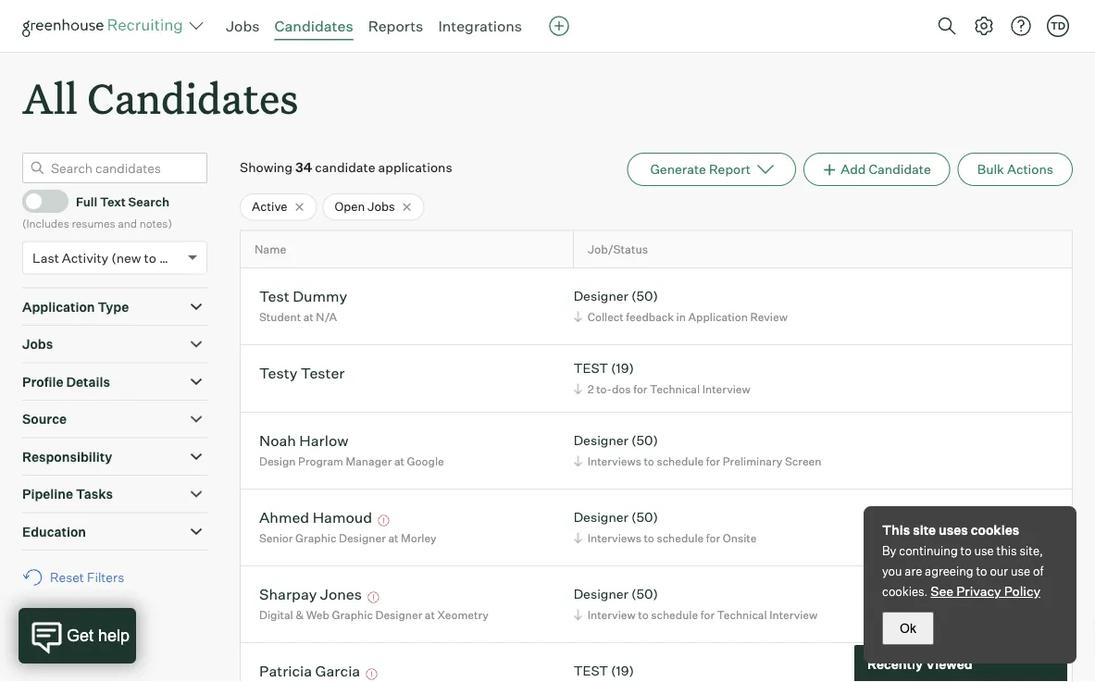 Task type: vqa. For each thing, say whether or not it's contained in the screenshot.
Reports link
yes



Task type: locate. For each thing, give the bounding box(es) containing it.
0 vertical spatial use
[[975, 544, 994, 558]]

sharpay jones link
[[259, 585, 362, 606]]

0 vertical spatial (19)
[[611, 360, 634, 377]]

0 vertical spatial test
[[574, 360, 608, 377]]

notes)
[[139, 216, 172, 230]]

for inside designer (50) interviews to schedule for preliminary screen
[[706, 454, 721, 468]]

designer for designer (50) interview to schedule for technical interview
[[574, 586, 629, 603]]

designer (50) interview to schedule for technical interview
[[574, 586, 818, 622]]

generate report button
[[627, 153, 796, 186]]

1 vertical spatial interviews
[[588, 531, 642, 545]]

(50) down 2 to-dos for technical interview link
[[631, 433, 658, 449]]

testy tester link
[[259, 364, 345, 385]]

technical right dos
[[650, 382, 700, 396]]

to down interviews to schedule for onsite link
[[638, 608, 649, 622]]

to inside designer (50) interviews to schedule for preliminary screen
[[644, 454, 655, 468]]

generate report
[[650, 161, 751, 178]]

to left old)
[[144, 250, 156, 266]]

dummy
[[293, 287, 347, 305]]

td
[[1051, 19, 1066, 32]]

test inside "test (19) 2 to-dos for technical interview"
[[574, 360, 608, 377]]

for inside designer (50) interviews to schedule for onsite
[[706, 531, 721, 545]]

open jobs
[[335, 199, 395, 214]]

sharpay
[[259, 585, 317, 603]]

2 vertical spatial jobs
[[22, 336, 53, 353]]

interviews for designer (50) interviews to schedule for onsite
[[588, 531, 642, 545]]

activity
[[62, 250, 109, 266]]

schedule
[[657, 454, 704, 468], [657, 531, 704, 545], [651, 608, 698, 622]]

dos
[[612, 382, 631, 396]]

1 (50) from the top
[[631, 288, 658, 304]]

designer inside designer (50) interviews to schedule for preliminary screen
[[574, 433, 629, 449]]

1 vertical spatial candidates
[[87, 70, 299, 125]]

designer up test (19)
[[574, 586, 629, 603]]

for
[[633, 382, 648, 396], [706, 454, 721, 468], [706, 531, 721, 545], [701, 608, 715, 622]]

candidates right jobs link at the left of page
[[275, 17, 353, 35]]

use
[[975, 544, 994, 558], [1011, 564, 1031, 579]]

patricia garcia has been in application review for more than 5 days image
[[364, 669, 380, 680]]

designer inside designer (50) interview to schedule for technical interview
[[574, 586, 629, 603]]

use left this
[[975, 544, 994, 558]]

0 vertical spatial jobs
[[226, 17, 260, 35]]

designer up interviews to schedule for onsite link
[[574, 509, 629, 526]]

reset filters button
[[22, 560, 134, 595]]

0 horizontal spatial jobs
[[22, 336, 53, 353]]

designer
[[574, 288, 629, 304], [574, 433, 629, 449], [574, 509, 629, 526], [339, 531, 386, 545], [574, 586, 629, 603], [375, 608, 422, 622]]

schedule inside designer (50) interviews to schedule for preliminary screen
[[657, 454, 704, 468]]

(50) for designer (50) interview to schedule for technical interview
[[631, 586, 658, 603]]

site
[[913, 522, 936, 538]]

2 interviews from the top
[[588, 531, 642, 545]]

0 horizontal spatial technical
[[650, 382, 700, 396]]

2
[[588, 382, 594, 396]]

(19) inside "test (19) 2 to-dos for technical interview"
[[611, 360, 634, 377]]

for for designer (50) interviews to schedule for onsite
[[706, 531, 721, 545]]

1 vertical spatial schedule
[[657, 531, 704, 545]]

candidate
[[315, 159, 375, 176]]

for left onsite
[[706, 531, 721, 545]]

interview inside "test (19) 2 to-dos for technical interview"
[[703, 382, 751, 396]]

candidate
[[869, 161, 931, 178]]

designer for designer (50) interviews to schedule for onsite
[[574, 509, 629, 526]]

feedback
[[626, 310, 674, 324]]

(50) inside designer (50) interviews to schedule for onsite
[[631, 509, 658, 526]]

for inside "test (19) 2 to-dos for technical interview"
[[633, 382, 648, 396]]

3 (50) from the top
[[631, 509, 658, 526]]

configure image
[[973, 15, 995, 37]]

test dummy link
[[259, 287, 347, 308]]

designer (50) collect feedback in application review
[[574, 288, 788, 324]]

(50) up interviews to schedule for onsite link
[[631, 509, 658, 526]]

interviews inside designer (50) interviews to schedule for preliminary screen
[[588, 454, 642, 468]]

ahmed
[[259, 508, 309, 527]]

application right in
[[688, 310, 748, 324]]

to inside designer (50) interview to schedule for technical interview
[[638, 608, 649, 622]]

(50) inside designer (50) interview to schedule for technical interview
[[631, 586, 658, 603]]

tasks
[[76, 486, 113, 503]]

technical
[[650, 382, 700, 396], [717, 608, 767, 622]]

cookies.
[[882, 584, 928, 599]]

designer inside designer (50) collect feedback in application review
[[574, 288, 629, 304]]

recently
[[868, 656, 923, 672]]

and
[[118, 216, 137, 230]]

technical inside designer (50) interview to schedule for technical interview
[[717, 608, 767, 622]]

privacy
[[957, 583, 1002, 600]]

technical for (50)
[[717, 608, 767, 622]]

2 test from the top
[[574, 663, 608, 679]]

2 (19) from the top
[[611, 663, 634, 679]]

digital
[[259, 608, 293, 622]]

job/status
[[588, 242, 648, 257]]

recently viewed
[[868, 656, 973, 672]]

(19) for test (19) 2 to-dos for technical interview
[[611, 360, 634, 377]]

interviews inside designer (50) interviews to schedule for onsite
[[588, 531, 642, 545]]

1 vertical spatial technical
[[717, 608, 767, 622]]

1 (19) from the top
[[611, 360, 634, 377]]

senior
[[259, 531, 293, 545]]

web
[[306, 608, 330, 622]]

by continuing to use this site, you are agreeing to our use of cookies.
[[882, 544, 1044, 599]]

for down interviews to schedule for onsite link
[[701, 608, 715, 622]]

see privacy policy link
[[931, 583, 1041, 600]]

graphic down jones
[[332, 608, 373, 622]]

review
[[750, 310, 788, 324]]

graphic down ahmed hamoud link
[[295, 531, 336, 545]]

(50) for designer (50) interviews to schedule for onsite
[[631, 509, 658, 526]]

2 (50) from the top
[[631, 433, 658, 449]]

n/a
[[316, 310, 337, 324]]

type
[[98, 299, 129, 315]]

designer for designer (50) collect feedback in application review
[[574, 288, 629, 304]]

reports
[[368, 17, 424, 35]]

jobs right open
[[368, 199, 395, 214]]

1 horizontal spatial interview
[[703, 382, 751, 396]]

integrations
[[438, 17, 522, 35]]

for right dos
[[633, 382, 648, 396]]

schedule inside designer (50) interviews to schedule for onsite
[[657, 531, 704, 545]]

2 horizontal spatial jobs
[[368, 199, 395, 214]]

designer up collect
[[574, 288, 629, 304]]

interviews to schedule for preliminary screen link
[[571, 452, 826, 470]]

schedule left onsite
[[657, 531, 704, 545]]

2 horizontal spatial interview
[[770, 608, 818, 622]]

last activity (new to old)
[[32, 250, 183, 266]]

schedule up designer (50) interviews to schedule for onsite
[[657, 454, 704, 468]]

2 vertical spatial schedule
[[651, 608, 698, 622]]

open
[[335, 199, 365, 214]]

designer down 'sharpay jones has been in technical interview for more than 14 days' icon
[[375, 608, 422, 622]]

of
[[1033, 564, 1044, 579]]

jobs left candidates link
[[226, 17, 260, 35]]

schedule inside designer (50) interview to schedule for technical interview
[[651, 608, 698, 622]]

jobs up "profile"
[[22, 336, 53, 353]]

(50) up the feedback
[[631, 288, 658, 304]]

interviews to schedule for onsite link
[[571, 529, 762, 547]]

(50) inside designer (50) interviews to schedule for preliminary screen
[[631, 433, 658, 449]]

screen
[[785, 454, 822, 468]]

0 horizontal spatial application
[[22, 299, 95, 315]]

1 horizontal spatial use
[[1011, 564, 1031, 579]]

(50) inside designer (50) collect feedback in application review
[[631, 288, 658, 304]]

0 vertical spatial technical
[[650, 382, 700, 396]]

candidates down jobs link at the left of page
[[87, 70, 299, 125]]

1 vertical spatial jobs
[[368, 199, 395, 214]]

1 vertical spatial test
[[574, 663, 608, 679]]

add candidate link
[[804, 153, 951, 186]]

source
[[22, 411, 67, 428]]

1 horizontal spatial application
[[688, 310, 748, 324]]

0 vertical spatial schedule
[[657, 454, 704, 468]]

schedule for sharpay jones
[[651, 608, 698, 622]]

1 interviews from the top
[[588, 454, 642, 468]]

designer down the ahmed hamoud has been in onsite for more than 21 days icon
[[339, 531, 386, 545]]

designer inside designer (50) interviews to schedule for onsite
[[574, 509, 629, 526]]

for left preliminary
[[706, 454, 721, 468]]

technical inside "test (19) 2 to-dos for technical interview"
[[650, 382, 700, 396]]

to for designer (50) interviews to schedule for preliminary screen
[[644, 454, 655, 468]]

old)
[[159, 250, 183, 266]]

greenhouse recruiting image
[[22, 15, 189, 37]]

schedule for ahmed hamoud
[[657, 531, 704, 545]]

this
[[997, 544, 1017, 558]]

to inside designer (50) interviews to schedule for onsite
[[644, 531, 655, 545]]

at left google
[[394, 454, 405, 468]]

to for designer (50) interview to schedule for technical interview
[[638, 608, 649, 622]]

designer down the to-
[[574, 433, 629, 449]]

1 test from the top
[[574, 360, 608, 377]]

0 horizontal spatial interview
[[588, 608, 636, 622]]

by
[[882, 544, 897, 558]]

interviews for designer (50) interviews to schedule for preliminary screen
[[588, 454, 642, 468]]

(50)
[[631, 288, 658, 304], [631, 433, 658, 449], [631, 509, 658, 526], [631, 586, 658, 603]]

to up designer (50) interviews to schedule for onsite
[[644, 454, 655, 468]]

1 vertical spatial (19)
[[611, 663, 634, 679]]

test
[[574, 360, 608, 377], [574, 663, 608, 679]]

(50) up interview to schedule for technical interview link
[[631, 586, 658, 603]]

morley
[[401, 531, 437, 545]]

schedule down interviews to schedule for onsite link
[[651, 608, 698, 622]]

at left n/a
[[303, 310, 314, 324]]

testy tester
[[259, 364, 345, 382]]

td button
[[1044, 11, 1073, 41]]

full text search (includes resumes and notes)
[[22, 194, 172, 230]]

collect
[[588, 310, 624, 324]]

text
[[100, 194, 126, 209]]

for for designer (50) interview to schedule for technical interview
[[701, 608, 715, 622]]

1 vertical spatial use
[[1011, 564, 1031, 579]]

technical down onsite
[[717, 608, 767, 622]]

for inside designer (50) interview to schedule for technical interview
[[701, 608, 715, 622]]

filters
[[87, 570, 124, 586]]

at down the ahmed hamoud has been in onsite for more than 21 days icon
[[388, 531, 399, 545]]

(includes
[[22, 216, 69, 230]]

patricia
[[259, 662, 312, 680]]

td button
[[1047, 15, 1069, 37]]

0 vertical spatial interviews
[[588, 454, 642, 468]]

report
[[709, 161, 751, 178]]

integrations link
[[438, 17, 522, 35]]

to up designer (50) interview to schedule for technical interview
[[644, 531, 655, 545]]

use left of
[[1011, 564, 1031, 579]]

4 (50) from the top
[[631, 586, 658, 603]]

test
[[259, 287, 290, 305]]

1 horizontal spatial technical
[[717, 608, 767, 622]]

application down last
[[22, 299, 95, 315]]

last activity (new to old) option
[[32, 250, 183, 266]]

profile
[[22, 374, 63, 390]]

at
[[303, 310, 314, 324], [394, 454, 405, 468], [388, 531, 399, 545], [425, 608, 435, 622]]

showing 34 candidate applications
[[240, 159, 452, 176]]

student
[[259, 310, 301, 324]]

reset filters
[[50, 570, 124, 586]]

education
[[22, 524, 86, 540]]



Task type: describe. For each thing, give the bounding box(es) containing it.
patricia garcia
[[259, 662, 360, 680]]

ahmed hamoud has been in onsite for more than 21 days image
[[375, 515, 392, 527]]

noah harlow link
[[259, 431, 349, 452]]

interview for (19)
[[703, 382, 751, 396]]

(50) for designer (50) collect feedback in application review
[[631, 288, 658, 304]]

Search candidates field
[[22, 153, 207, 184]]

0 vertical spatial graphic
[[295, 531, 336, 545]]

sharpay jones
[[259, 585, 362, 603]]

policy
[[1004, 583, 1041, 600]]

to for last activity (new to old)
[[144, 250, 156, 266]]

search
[[128, 194, 169, 209]]

for for designer (50) interviews to schedule for preliminary screen
[[706, 454, 721, 468]]

to-
[[596, 382, 612, 396]]

continuing
[[899, 544, 958, 558]]

1 vertical spatial graphic
[[332, 608, 373, 622]]

at inside test dummy student at n/a
[[303, 310, 314, 324]]

test (19)
[[574, 663, 634, 679]]

generate
[[650, 161, 706, 178]]

harlow
[[299, 431, 349, 450]]

to left the our
[[976, 564, 988, 579]]

reports link
[[368, 17, 424, 35]]

sharpay jones has been in technical interview for more than 14 days image
[[365, 592, 382, 603]]

are
[[905, 564, 922, 579]]

designer (50) interviews to schedule for onsite
[[574, 509, 757, 545]]

test dummy student at n/a
[[259, 287, 347, 324]]

bulk
[[978, 161, 1005, 178]]

ahmed hamoud link
[[259, 508, 372, 529]]

designer (50) interviews to schedule for preliminary screen
[[574, 433, 822, 468]]

test for test (19) 2 to-dos for technical interview
[[574, 360, 608, 377]]

tester
[[301, 364, 345, 382]]

interview for (50)
[[770, 608, 818, 622]]

to for designer (50) interviews to schedule for onsite
[[644, 531, 655, 545]]

design
[[259, 454, 296, 468]]

xeometry
[[438, 608, 489, 622]]

ahmed hamoud
[[259, 508, 372, 527]]

details
[[66, 374, 110, 390]]

agreeing
[[925, 564, 974, 579]]

last
[[32, 250, 59, 266]]

resumes
[[72, 216, 115, 230]]

(50) for designer (50) interviews to schedule for preliminary screen
[[631, 433, 658, 449]]

34
[[295, 159, 312, 176]]

(19) for test (19)
[[611, 663, 634, 679]]

at inside the noah harlow design program manager at google
[[394, 454, 405, 468]]

designer for designer (50) interviews to schedule for preliminary screen
[[574, 433, 629, 449]]

all candidates
[[22, 70, 299, 125]]

&
[[296, 608, 304, 622]]

full
[[76, 194, 97, 209]]

uses
[[939, 522, 968, 538]]

senior graphic designer at morley
[[259, 531, 437, 545]]

interview to schedule for technical interview link
[[571, 606, 822, 624]]

noah
[[259, 431, 296, 450]]

ok
[[900, 621, 917, 636]]

garcia
[[315, 662, 360, 680]]

viewed
[[926, 656, 973, 672]]

technical for (19)
[[650, 382, 700, 396]]

test for test (19)
[[574, 663, 608, 679]]

bulk actions
[[978, 161, 1054, 178]]

at left xeometry
[[425, 608, 435, 622]]

for for test (19) 2 to-dos for technical interview
[[633, 382, 648, 396]]

candidate reports are now available! apply filters and select "view in app" element
[[627, 153, 796, 186]]

responsibility
[[22, 449, 112, 465]]

to down uses at the right bottom
[[961, 544, 972, 558]]

search image
[[936, 15, 958, 37]]

1 horizontal spatial jobs
[[226, 17, 260, 35]]

all
[[22, 70, 78, 125]]

see privacy policy
[[931, 583, 1041, 600]]

this site uses cookies
[[882, 522, 1020, 538]]

google
[[407, 454, 444, 468]]

active
[[252, 199, 287, 214]]

manager
[[346, 454, 392, 468]]

see
[[931, 583, 954, 600]]

name
[[255, 242, 286, 257]]

collect feedback in application review link
[[571, 308, 792, 326]]

our
[[990, 564, 1008, 579]]

pipeline
[[22, 486, 73, 503]]

patricia garcia link
[[259, 662, 360, 682]]

application inside designer (50) collect feedback in application review
[[688, 310, 748, 324]]

test (19) 2 to-dos for technical interview
[[574, 360, 751, 396]]

digital & web graphic designer at xeometry
[[259, 608, 489, 622]]

bulk actions link
[[958, 153, 1073, 186]]

preliminary
[[723, 454, 783, 468]]

actions
[[1007, 161, 1054, 178]]

applications
[[378, 159, 452, 176]]

reset
[[50, 570, 84, 586]]

add candidate
[[841, 161, 931, 178]]

0 horizontal spatial use
[[975, 544, 994, 558]]

noah harlow design program manager at google
[[259, 431, 444, 468]]

program
[[298, 454, 344, 468]]

0 vertical spatial candidates
[[275, 17, 353, 35]]

this
[[882, 522, 910, 538]]

showing
[[240, 159, 293, 176]]

hamoud
[[313, 508, 372, 527]]

checkmark image
[[31, 194, 44, 207]]



